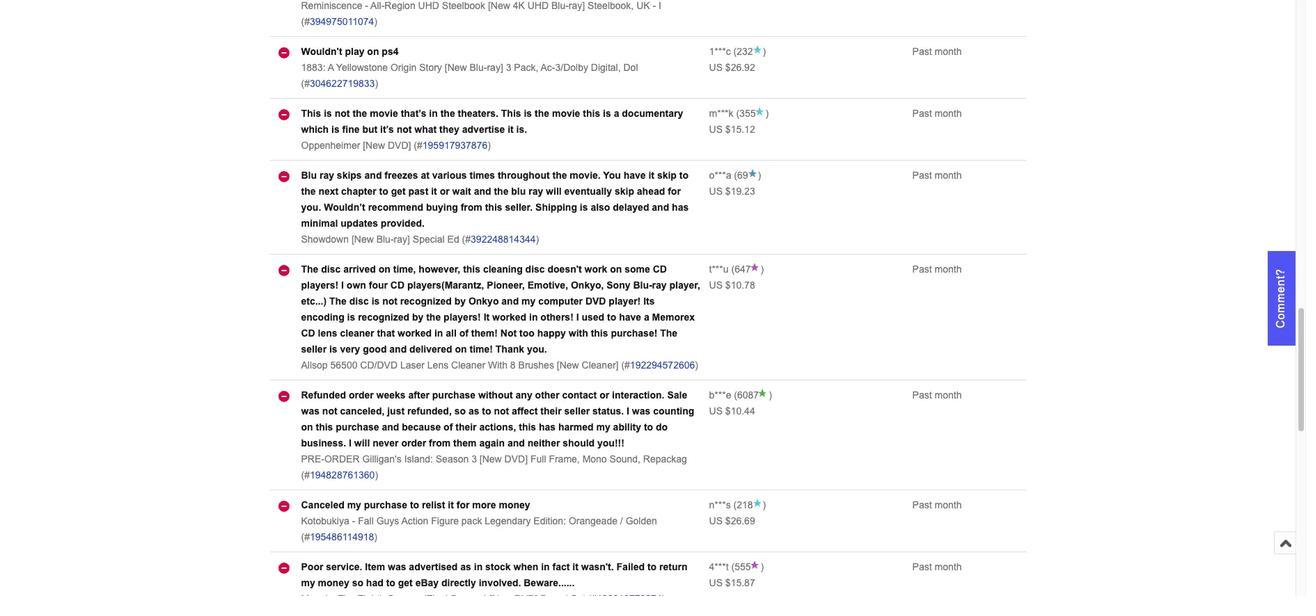 Task type: describe. For each thing, give the bounding box(es) containing it.
in up too
[[529, 312, 538, 323]]

is left fine
[[332, 124, 340, 135]]

2 this from the left
[[501, 108, 521, 119]]

feedback left by buyer. element for $15.12
[[709, 108, 734, 119]]

b***e
[[709, 390, 732, 401]]

past month element for $26.92
[[913, 46, 962, 57]]

past month for us $15.12
[[913, 108, 962, 119]]

season
[[436, 454, 469, 465]]

and down ahead
[[652, 202, 669, 213]]

0 horizontal spatial ray
[[320, 170, 334, 181]]

because
[[402, 422, 441, 433]]

it up figure
[[448, 500, 454, 511]]

[new inside "this is not the movie that's in the theaters. this is the movie this is a documentary which is fine but it's not what they advertise it is. oppenheimer [new dvd] (# 195917937876 )"
[[363, 140, 385, 151]]

doesn't
[[548, 264, 582, 275]]

this is not the movie that's in the theaters. this is the movie this is a documentary which is fine but it's not what they advertise it is. oppenheimer [new dvd] (# 195917937876 )
[[301, 108, 683, 151]]

1 vertical spatial recognized
[[358, 312, 410, 323]]

contact
[[562, 390, 597, 401]]

194828761360 link
[[310, 470, 375, 481]]

thank
[[496, 344, 524, 355]]

to inside the disc arrived on time, however, this cleaning disc doesn't work on some cd players! i own four cd players(marantz, pioneer, emotive, onkyo, sony blu-ray player, etc...) the disc is not recognized by onkyo and my computer dvd player! its encoding is recognized by the players! it worked in others!  i used to have a memorex cd lens cleaner that worked in all of them!  not too happy with this purchase! the seller is very good and delivered on time! thank you. allsop 56500 cd/dvd laser lens cleaner with 8 brushes [new cleaner] (# 192294572606 )
[[607, 312, 617, 323]]

0 vertical spatial money
[[499, 500, 530, 511]]

i left used
[[576, 312, 579, 323]]

advertised
[[409, 562, 458, 573]]

it
[[484, 312, 490, 323]]

blu- inside 1883: a yellowstone origin story [new blu-ray] 3 pack, ac-3/dolby digital, dol (#
[[470, 62, 487, 73]]

a inside "this is not the movie that's in the theaters. this is the movie this is a documentary which is fine but it's not what they advertise it is. oppenheimer [new dvd] (# 195917937876 )"
[[614, 108, 619, 119]]

0 vertical spatial worked
[[492, 312, 527, 323]]

i up ability
[[627, 406, 630, 417]]

past for $26.69
[[913, 500, 932, 511]]

refunded order weeks after purchase without any other contact or interaction. sale was not canceled, just refunded, so as to not affect their seller status. i was counting on this purchase and because of their actions, this has harmed my ability to do business. i will never order from them again and neither should you!!! element
[[301, 390, 695, 449]]

my inside poor service. item was advertised as in stock when in fact it wasn't. failed to return my money so had to get ebay directly involved. beware......
[[301, 578, 315, 589]]

business.
[[301, 438, 346, 449]]

[new inside 1883: a yellowstone origin story [new blu-ray] 3 pack, ac-3/dolby digital, dol (#
[[445, 62, 467, 73]]

) inside "this is not the movie that's in the theaters. this is the movie this is a documentary which is fine but it's not what they advertise it is. oppenheimer [new dvd] (# 195917937876 )"
[[488, 140, 491, 151]]

the disc arrived on time, however, this cleaning disc doesn't work on some cd players! i own four cd players(marantz, pioneer, emotive, onkyo, sony blu-ray player, etc...) the disc is not recognized by onkyo and my computer dvd player! its encoding is recognized by the players! it worked in others!  i used to have a memorex cd lens cleaner that worked in all of them!  not too happy with this purchase! the seller is very good and delivered on time! thank you. element
[[301, 264, 701, 355]]

refunded
[[301, 390, 346, 401]]

sony
[[607, 280, 631, 291]]

m***k
[[709, 108, 734, 119]]

cleaner
[[451, 360, 485, 371]]

it right the past on the left of page
[[431, 186, 437, 197]]

i inside reminiscence - all-region uhd steelbook [new 4k uhd blu-ray] steelbook, uk - i (#
[[659, 0, 662, 11]]

ps4
[[382, 46, 399, 57]]

and up never
[[382, 422, 399, 433]]

0 horizontal spatial the
[[301, 264, 319, 275]]

pioneer,
[[487, 280, 525, 291]]

on inside refunded order weeks after purchase without any other contact or interaction. sale was not canceled, just refunded, so as to not affect their seller status. i was counting on this purchase and because of their actions, this has harmed my ability to do business. i will never order from them again and neither should you!!!
[[301, 422, 313, 433]]

1 vertical spatial players!
[[444, 312, 481, 323]]

1 vertical spatial purchase
[[336, 422, 379, 433]]

past month for us $26.92
[[913, 46, 962, 57]]

on up four
[[379, 264, 391, 275]]

blu ray skips and freezes at various times throughout the movie.  you have it skip to the next chapter to get past it or wait and the blu ray will eventually skip ahead for you. wouldn't recommend buying from this seller. shipping is also delayed and has minimal updates provided. element
[[301, 170, 689, 229]]

reminiscence - all-region uhd steelbook [new 4k uhd blu-ray] steelbook, uk - i (#
[[301, 0, 662, 27]]

counting
[[653, 406, 695, 417]]

is down four
[[372, 296, 380, 307]]

195917937876 link
[[423, 140, 488, 151]]

interaction.
[[612, 390, 665, 401]]

money inside poor service. item was advertised as in stock when in fact it wasn't. failed to return my money so had to get ebay directly involved. beware......
[[318, 578, 349, 589]]

/
[[620, 516, 623, 527]]

return
[[660, 562, 688, 573]]

the left movie.
[[553, 170, 567, 181]]

0 vertical spatial players!
[[301, 280, 339, 291]]

304622719833 link
[[310, 78, 375, 89]]

0 horizontal spatial worked
[[398, 328, 432, 339]]

not up actions,
[[494, 406, 509, 417]]

good
[[363, 344, 387, 355]]

a inside the disc arrived on time, however, this cleaning disc doesn't work on some cd players! i own four cd players(marantz, pioneer, emotive, onkyo, sony blu-ray player, etc...) the disc is not recognized by onkyo and my computer dvd player! its encoding is recognized by the players! it worked in others!  i used to have a memorex cd lens cleaner that worked in all of them!  not too happy with this purchase! the seller is very good and delivered on time! thank you. allsop 56500 cd/dvd laser lens cleaner with 8 brushes [new cleaner] (# 192294572606 )
[[644, 312, 650, 323]]

647
[[735, 264, 751, 275]]

us for us $15.87
[[709, 578, 723, 589]]

0 vertical spatial by
[[455, 296, 466, 307]]

has inside blu ray skips and freezes at various times throughout the movie.  you have it skip to the next chapter to get past it or wait and the blu ray will eventually skip ahead for you. wouldn't recommend buying from this seller. shipping is also delayed and has minimal updates provided. showdown [new blu-ray] special ed (# 392248814344 )
[[672, 202, 689, 213]]

us for us $10.44
[[709, 406, 723, 417]]

pack,
[[514, 62, 539, 73]]

o***a
[[709, 170, 732, 181]]

ahead
[[637, 186, 665, 197]]

and right again
[[508, 438, 525, 449]]

$19.23
[[726, 186, 755, 197]]

- for kotobukiya - fall guys action figure pack legendary edition: orangeade / golden (#
[[352, 516, 355, 527]]

wouldn't
[[324, 202, 365, 213]]

player,
[[670, 280, 701, 291]]

emotive,
[[528, 280, 568, 291]]

from inside blu ray skips and freezes at various times throughout the movie.  you have it skip to the next chapter to get past it or wait and the blu ray will eventually skip ahead for you. wouldn't recommend buying from this seller. shipping is also delayed and has minimal updates provided. showdown [new blu-ray] special ed (# 392248814344 )
[[461, 202, 483, 213]]

2 horizontal spatial -
[[653, 0, 656, 11]]

order
[[324, 454, 360, 465]]

my up fall
[[347, 500, 361, 511]]

allsop
[[301, 360, 328, 371]]

onkyo,
[[571, 280, 604, 291]]

past
[[408, 186, 429, 197]]

cleaning
[[483, 264, 523, 275]]

2 vertical spatial the
[[660, 328, 678, 339]]

on up 'cleaner'
[[455, 344, 467, 355]]

past month for us $10.78
[[913, 264, 962, 275]]

( for 647
[[732, 264, 735, 275]]

lens
[[318, 328, 338, 339]]

that
[[377, 328, 395, 339]]

directly
[[442, 578, 476, 589]]

month for $15.87
[[935, 562, 962, 573]]

) inside the disc arrived on time, however, this cleaning disc doesn't work on some cd players! i own four cd players(marantz, pioneer, emotive, onkyo, sony blu-ray player, etc...) the disc is not recognized by onkyo and my computer dvd player! its encoding is recognized by the players! it worked in others!  i used to have a memorex cd lens cleaner that worked in all of them!  not too happy with this purchase! the seller is very good and delivered on time! thank you. allsop 56500 cd/dvd laser lens cleaner with 8 brushes [new cleaner] (# 192294572606 )
[[695, 360, 698, 371]]

the disc arrived on time, however, this cleaning disc doesn't work on some cd players! i own four cd players(marantz, pioneer, emotive, onkyo, sony blu-ray player, etc...) the disc is not recognized by onkyo and my computer dvd player! its encoding is recognized by the players! it worked in others!  i used to have a memorex cd lens cleaner that worked in all of them!  not too happy with this purchase! the seller is very good and delivered on time! thank you. allsop 56500 cd/dvd laser lens cleaner with 8 brushes [new cleaner] (# 192294572606 )
[[301, 264, 701, 371]]

( for 232
[[734, 46, 737, 57]]

with
[[569, 328, 588, 339]]

the down ac- at the top left of the page
[[535, 108, 550, 119]]

harmed
[[559, 422, 594, 433]]

0 vertical spatial cd
[[653, 264, 667, 275]]

poor service. item was advertised as in stock when in fact it wasn't. failed to return my money so had to get ebay directly involved. beware...... element
[[301, 562, 688, 589]]

past for $15.87
[[913, 562, 932, 573]]

2 uhd from the left
[[528, 0, 549, 11]]

0 horizontal spatial cd
[[301, 328, 315, 339]]

more
[[472, 500, 496, 511]]

(# inside 1883: a yellowstone origin story [new blu-ray] 3 pack, ac-3/dolby digital, dol (#
[[301, 78, 310, 89]]

past month element for $15.12
[[913, 108, 962, 119]]

392248814344 link
[[471, 234, 536, 245]]

555
[[735, 562, 751, 573]]

past for $19.23
[[913, 170, 932, 181]]

to up action
[[410, 500, 419, 511]]

cd/dvd
[[360, 360, 398, 371]]

not right it's
[[397, 124, 412, 135]]

beware......
[[524, 578, 575, 589]]

will inside refunded order weeks after purchase without any other contact or interaction. sale was not canceled, just refunded, so as to not affect their seller status. i was counting on this purchase and because of their actions, this has harmed my ability to do business. i will never order from them again and neither should you!!!
[[354, 438, 370, 449]]

refunded order weeks after purchase without any other contact or interaction. sale was not canceled, just refunded, so as to not affect their seller status. i was counting on this purchase and because of their actions, this has harmed my ability to do business. i will never order from them again and neither should you!!!
[[301, 390, 695, 449]]

195917937876
[[423, 140, 488, 151]]

movie.
[[570, 170, 601, 181]]

month for $19.23
[[935, 170, 962, 181]]

( 69
[[732, 170, 748, 181]]

1 vertical spatial order
[[401, 438, 426, 449]]

( 647
[[729, 264, 751, 275]]

four
[[369, 280, 388, 291]]

canceled my purchase to relist it for more money element
[[301, 500, 530, 511]]

frame,
[[549, 454, 580, 465]]

my inside refunded order weeks after purchase without any other contact or interaction. sale was not canceled, just refunded, so as to not affect their seller status. i was counting on this purchase and because of their actions, this has harmed my ability to do business. i will never order from them again and neither should you!!!
[[596, 422, 611, 433]]

ray] inside blu ray skips and freezes at various times throughout the movie.  you have it skip to the next chapter to get past it or wait and the blu ray will eventually skip ahead for you. wouldn't recommend buying from this seller. shipping is also delayed and has minimal updates provided. showdown [new blu-ray] special ed (# 392248814344 )
[[394, 234, 410, 245]]

to left o***a
[[680, 170, 689, 181]]

of inside refunded order weeks after purchase without any other contact or interaction. sale was not canceled, just refunded, so as to not affect their seller status. i was counting on this purchase and because of their actions, this has harmed my ability to do business. i will never order from them again and neither should you!!!
[[444, 422, 453, 433]]

us $19.23
[[709, 186, 755, 197]]

i up the order
[[349, 438, 352, 449]]

to right failed at the left bottom
[[648, 562, 657, 573]]

feedback left by buyer. element for $19.23
[[709, 170, 732, 181]]

on left ps4
[[367, 46, 379, 57]]

canceled my purchase to relist it for more money
[[301, 500, 530, 511]]

wouldn't play on ps4
[[301, 46, 399, 57]]

394975011074
[[310, 16, 374, 27]]

dvd
[[586, 296, 606, 307]]

was inside poor service. item was advertised as in stock when in fact it wasn't. failed to return my money so had to get ebay directly involved. beware......
[[388, 562, 406, 573]]

2 vertical spatial purchase
[[364, 500, 407, 511]]

this inside "this is not the movie that's in the theaters. this is the movie this is a documentary which is fine but it's not what they advertise it is. oppenheimer [new dvd] (# 195917937876 )"
[[583, 108, 600, 119]]

steelbook
[[442, 0, 485, 11]]

( for 555
[[732, 562, 735, 573]]

in left stock
[[474, 562, 483, 573]]

i left own on the top
[[341, 280, 344, 291]]

others!
[[541, 312, 574, 323]]

194828761360
[[310, 470, 375, 481]]

dvd] inside pre-order gilligan's island: season 3 [new dvd] full frame, mono sound, repackag (#
[[505, 454, 528, 465]]

very
[[340, 344, 360, 355]]

cleaner]
[[582, 360, 619, 371]]

$26.92
[[726, 62, 755, 73]]

provided.
[[381, 218, 425, 229]]

so inside poor service. item was advertised as in stock when in fact it wasn't. failed to return my money so had to get ebay directly involved. beware......
[[352, 578, 364, 589]]

they
[[440, 124, 460, 135]]

394975011074 link
[[310, 16, 374, 27]]

after
[[408, 390, 430, 401]]

ray] inside reminiscence - all-region uhd steelbook [new 4k uhd blu-ray] steelbook, uk - i (#
[[569, 0, 585, 11]]

3 inside pre-order gilligan's island: season 3 [new dvd] full frame, mono sound, repackag (#
[[472, 454, 477, 465]]

1 horizontal spatial ray
[[529, 186, 543, 197]]

and down that at left
[[390, 344, 407, 355]]

freezes
[[385, 170, 418, 181]]

2 horizontal spatial was
[[632, 406, 651, 417]]

action
[[401, 516, 429, 527]]

in left fact
[[541, 562, 550, 573]]

dvd] inside "this is not the movie that's in the theaters. this is the movie this is a documentary which is fine but it's not what they advertise it is. oppenheimer [new dvd] (# 195917937876 )"
[[388, 140, 411, 151]]

is up cleaner
[[347, 312, 355, 323]]

this down used
[[591, 328, 608, 339]]

1 horizontal spatial the
[[329, 296, 347, 307]]

story
[[419, 62, 442, 73]]

get inside poor service. item was advertised as in stock when in fact it wasn't. failed to return my money so had to get ebay directly involved. beware......
[[398, 578, 413, 589]]

the up fine
[[353, 108, 367, 119]]

as inside poor service. item was advertised as in stock when in fact it wasn't. failed to return my money so had to get ebay directly involved. beware......
[[461, 562, 471, 573]]

mono
[[583, 454, 607, 465]]

failed
[[617, 562, 645, 573]]

is up is.
[[524, 108, 532, 119]]

past month for us $10.44
[[913, 390, 962, 401]]

to left do on the bottom right of page
[[644, 422, 653, 433]]

to up recommend
[[379, 186, 388, 197]]

(# inside the disc arrived on time, however, this cleaning disc doesn't work on some cd players! i own four cd players(marantz, pioneer, emotive, onkyo, sony blu-ray player, etc...) the disc is not recognized by onkyo and my computer dvd player! its encoding is recognized by the players! it worked in others!  i used to have a memorex cd lens cleaner that worked in all of them!  not too happy with this purchase! the seller is very good and delivered on time! thank you. allsop 56500 cd/dvd laser lens cleaner with 8 brushes [new cleaner] (# 192294572606 )
[[621, 360, 630, 371]]

( for 218
[[734, 500, 737, 511]]

players(marantz,
[[407, 280, 484, 291]]

2 horizontal spatial disc
[[526, 264, 545, 275]]

this up business.
[[316, 422, 333, 433]]

0 vertical spatial purchase
[[432, 390, 476, 401]]

ray] inside 1883: a yellowstone origin story [new blu-ray] 3 pack, ac-3/dolby digital, dol (#
[[487, 62, 503, 73]]

not up fine
[[335, 108, 350, 119]]

figure
[[431, 516, 459, 527]]

computer
[[539, 296, 583, 307]]

to right had
[[386, 578, 395, 589]]

is up the which
[[324, 108, 332, 119]]

what
[[415, 124, 437, 135]]

0 horizontal spatial by
[[412, 312, 424, 323]]

orangeade
[[569, 516, 618, 527]]

not down refunded
[[322, 406, 338, 417]]

0 vertical spatial order
[[349, 390, 374, 401]]

the left blu
[[494, 186, 509, 197]]

in left all
[[435, 328, 443, 339]]

have inside blu ray skips and freezes at various times throughout the movie.  you have it skip to the next chapter to get past it or wait and the blu ray will eventually skip ahead for you. wouldn't recommend buying from this seller. shipping is also delayed and has minimal updates provided. showdown [new blu-ray] special ed (# 392248814344 )
[[624, 170, 646, 181]]

island:
[[404, 454, 433, 465]]

or inside blu ray skips and freezes at various times throughout the movie.  you have it skip to the next chapter to get past it or wait and the blu ray will eventually skip ahead for you. wouldn't recommend buying from this seller. shipping is also delayed and has minimal updates provided. showdown [new blu-ray] special ed (# 392248814344 )
[[440, 186, 450, 197]]

shipping
[[536, 202, 577, 213]]



Task type: vqa. For each thing, say whether or not it's contained in the screenshot.
97
no



Task type: locate. For each thing, give the bounding box(es) containing it.
us
[[709, 62, 723, 73], [709, 124, 723, 135], [709, 186, 723, 197], [709, 280, 723, 291], [709, 406, 723, 417], [709, 516, 723, 527], [709, 578, 723, 589]]

(# inside blu ray skips and freezes at various times throughout the movie.  you have it skip to the next chapter to get past it or wait and the blu ray will eventually skip ahead for you. wouldn't recommend buying from this seller. shipping is also delayed and has minimal updates provided. showdown [new blu-ray] special ed (# 392248814344 )
[[462, 234, 471, 245]]

us down o***a
[[709, 186, 723, 197]]

a
[[328, 62, 334, 73]]

1 horizontal spatial you.
[[527, 344, 547, 355]]

0 vertical spatial of
[[459, 328, 469, 339]]

not inside the disc arrived on time, however, this cleaning disc doesn't work on some cd players! i own four cd players(marantz, pioneer, emotive, onkyo, sony blu-ray player, etc...) the disc is not recognized by onkyo and my computer dvd player! its encoding is recognized by the players! it worked in others!  i used to have a memorex cd lens cleaner that worked in all of them!  not too happy with this purchase! the seller is very good and delivered on time! thank you. allsop 56500 cd/dvd laser lens cleaner with 8 brushes [new cleaner] (# 192294572606 )
[[382, 296, 398, 307]]

to right used
[[607, 312, 617, 323]]

1 vertical spatial have
[[619, 312, 641, 323]]

0 horizontal spatial was
[[301, 406, 320, 417]]

past month element
[[913, 46, 962, 57], [913, 108, 962, 119], [913, 170, 962, 181], [913, 264, 962, 275], [913, 390, 962, 401], [913, 500, 962, 511], [913, 562, 962, 573]]

2 past from the top
[[913, 108, 932, 119]]

my inside the disc arrived on time, however, this cleaning disc doesn't work on some cd players! i own four cd players(marantz, pioneer, emotive, onkyo, sony blu-ray player, etc...) the disc is not recognized by onkyo and my computer dvd player! its encoding is recognized by the players! it worked in others!  i used to have a memorex cd lens cleaner that worked in all of them!  not too happy with this purchase! the seller is very good and delivered on time! thank you. allsop 56500 cd/dvd laser lens cleaner with 8 brushes [new cleaner] (# 192294572606 )
[[522, 296, 536, 307]]

us down "m***k"
[[709, 124, 723, 135]]

1 vertical spatial skip
[[615, 186, 634, 197]]

past month element for $26.69
[[913, 500, 962, 511]]

1 vertical spatial 3
[[472, 454, 477, 465]]

will inside blu ray skips and freezes at various times throughout the movie.  you have it skip to the next chapter to get past it or wait and the blu ray will eventually skip ahead for you. wouldn't recommend buying from this seller. shipping is also delayed and has minimal updates provided. showdown [new blu-ray] special ed (# 392248814344 )
[[546, 186, 562, 197]]

uhd
[[418, 0, 439, 11], [528, 0, 549, 11]]

3 past from the top
[[913, 170, 932, 181]]

3 past month from the top
[[913, 170, 962, 181]]

304622719833
[[310, 78, 375, 89]]

( right t***u on the right top of the page
[[732, 264, 735, 275]]

purchase up 'guys'
[[364, 500, 407, 511]]

3 inside 1883: a yellowstone origin story [new blu-ray] 3 pack, ac-3/dolby digital, dol (#
[[506, 62, 512, 73]]

feedback left by buyer. element for $15.87
[[709, 562, 729, 573]]

0 horizontal spatial seller
[[301, 344, 327, 355]]

pack
[[462, 516, 482, 527]]

0 vertical spatial get
[[391, 186, 406, 197]]

7 feedback left by buyer. element from the top
[[709, 562, 729, 573]]

(# down what
[[414, 140, 423, 151]]

5 past from the top
[[913, 390, 932, 401]]

to
[[680, 170, 689, 181], [379, 186, 388, 197], [607, 312, 617, 323], [482, 406, 491, 417], [644, 422, 653, 433], [410, 500, 419, 511], [648, 562, 657, 573], [386, 578, 395, 589]]

1 horizontal spatial 3
[[506, 62, 512, 73]]

have inside the disc arrived on time, however, this cleaning disc doesn't work on some cd players! i own four cd players(marantz, pioneer, emotive, onkyo, sony blu-ray player, etc...) the disc is not recognized by onkyo and my computer dvd player! its encoding is recognized by the players! it worked in others!  i used to have a memorex cd lens cleaner that worked in all of them!  not too happy with this purchase! the seller is very good and delivered on time! thank you. allsop 56500 cd/dvd laser lens cleaner with 8 brushes [new cleaner] (# 192294572606 )
[[619, 312, 641, 323]]

$10.78
[[726, 280, 755, 291]]

(# inside pre-order gilligan's island: season 3 [new dvd] full frame, mono sound, repackag (#
[[301, 470, 310, 481]]

232
[[737, 46, 753, 57]]

has right delayed
[[672, 202, 689, 213]]

past for $26.92
[[913, 46, 932, 57]]

the inside the disc arrived on time, however, this cleaning disc doesn't work on some cd players! i own four cd players(marantz, pioneer, emotive, onkyo, sony blu-ray player, etc...) the disc is not recognized by onkyo and my computer dvd player! its encoding is recognized by the players! it worked in others!  i used to have a memorex cd lens cleaner that worked in all of them!  not too happy with this purchase! the seller is very good and delivered on time! thank you. allsop 56500 cd/dvd laser lens cleaner with 8 brushes [new cleaner] (# 192294572606 )
[[426, 312, 441, 323]]

dvd] left full
[[505, 454, 528, 465]]

0 vertical spatial dvd]
[[388, 140, 411, 151]]

blu- inside the disc arrived on time, however, this cleaning disc doesn't work on some cd players! i own four cd players(marantz, pioneer, emotive, onkyo, sony blu-ray player, etc...) the disc is not recognized by onkyo and my computer dvd player! its encoding is recognized by the players! it worked in others!  i used to have a memorex cd lens cleaner that worked in all of them!  not too happy with this purchase! the seller is very good and delivered on time! thank you. allsop 56500 cd/dvd laser lens cleaner with 8 brushes [new cleaner] (# 192294572606 )
[[633, 280, 652, 291]]

0 horizontal spatial will
[[354, 438, 370, 449]]

us $10.44
[[709, 406, 755, 417]]

feedback left by buyer. element up us $19.23
[[709, 170, 732, 181]]

feedback left by buyer. element containing b***e
[[709, 390, 732, 401]]

is left documentary
[[603, 108, 611, 119]]

repackag
[[643, 454, 687, 465]]

6 past month element from the top
[[913, 500, 962, 511]]

( for 69
[[734, 170, 738, 181]]

( up $15.12
[[736, 108, 740, 119]]

was down interaction. at bottom
[[632, 406, 651, 417]]

0 vertical spatial skip
[[657, 170, 677, 181]]

by up delivered
[[412, 312, 424, 323]]

( for 6087
[[734, 390, 738, 401]]

2 vertical spatial ray
[[652, 280, 667, 291]]

encoding
[[301, 312, 345, 323]]

1 horizontal spatial or
[[600, 390, 609, 401]]

6 past from the top
[[913, 500, 932, 511]]

4 past month element from the top
[[913, 264, 962, 275]]

(# right ed
[[462, 234, 471, 245]]

their up them
[[456, 422, 477, 433]]

was right item
[[388, 562, 406, 573]]

poor service. item was advertised as in stock when in fact it wasn't. failed to return my money so had to get ebay directly involved. beware......
[[301, 562, 688, 589]]

them
[[453, 438, 477, 449]]

seller up allsop
[[301, 344, 327, 355]]

play
[[345, 46, 365, 57]]

1 horizontal spatial disc
[[349, 296, 369, 307]]

- inside 'kotobukiya - fall guys action figure pack legendary edition: orangeade / golden (#'
[[352, 516, 355, 527]]

them!
[[471, 328, 498, 339]]

ray inside the disc arrived on time, however, this cleaning disc doesn't work on some cd players! i own four cd players(marantz, pioneer, emotive, onkyo, sony blu-ray player, etc...) the disc is not recognized by onkyo and my computer dvd player! its encoding is recognized by the players! it worked in others!  i used to have a memorex cd lens cleaner that worked in all of them!  not too happy with this purchase! the seller is very good and delivered on time! thank you. allsop 56500 cd/dvd laser lens cleaner with 8 brushes [new cleaner] (# 192294572606 )
[[652, 280, 667, 291]]

3 month from the top
[[935, 170, 962, 181]]

us for us $26.92
[[709, 62, 723, 73]]

the down the blu
[[301, 186, 316, 197]]

you!!!
[[598, 438, 625, 449]]

us for us $15.12
[[709, 124, 723, 135]]

sound,
[[610, 454, 641, 465]]

0 vertical spatial for
[[668, 186, 681, 197]]

time,
[[393, 264, 416, 275]]

you. inside blu ray skips and freezes at various times throughout the movie.  you have it skip to the next chapter to get past it or wait and the blu ray will eventually skip ahead for you. wouldn't recommend buying from this seller. shipping is also delayed and has minimal updates provided. showdown [new blu-ray] special ed (# 392248814344 )
[[301, 202, 321, 213]]

0 vertical spatial 3
[[506, 62, 512, 73]]

( right n***s
[[734, 500, 737, 511]]

1 vertical spatial from
[[429, 438, 451, 449]]

poor
[[301, 562, 323, 573]]

wouldn't play on ps4 element
[[301, 46, 399, 57]]

was down refunded
[[301, 406, 320, 417]]

this up the "players(marantz,"
[[463, 264, 481, 275]]

1 vertical spatial ray]
[[487, 62, 503, 73]]

1 horizontal spatial -
[[365, 0, 368, 11]]

or
[[440, 186, 450, 197], [600, 390, 609, 401]]

2 past month from the top
[[913, 108, 962, 119]]

$10.44
[[726, 406, 755, 417]]

1 vertical spatial for
[[457, 500, 470, 511]]

1 vertical spatial seller
[[565, 406, 590, 417]]

showdown
[[301, 234, 349, 245]]

0 vertical spatial as
[[469, 406, 479, 417]]

feedback left by buyer. element containing m***k
[[709, 108, 734, 119]]

time!
[[470, 344, 493, 355]]

which
[[301, 124, 329, 135]]

[new inside blu ray skips and freezes at various times throughout the movie.  you have it skip to the next chapter to get past it or wait and the blu ray will eventually skip ahead for you. wouldn't recommend buying from this seller. shipping is also delayed and has minimal updates provided. showdown [new blu-ray] special ed (# 392248814344 )
[[352, 234, 374, 245]]

you.
[[301, 202, 321, 213], [527, 344, 547, 355]]

feedback left by buyer. element up the us $26.92
[[709, 46, 731, 57]]

1 vertical spatial of
[[444, 422, 453, 433]]

seller up harmed
[[565, 406, 590, 417]]

blu- inside blu ray skips and freezes at various times throughout the movie.  you have it skip to the next chapter to get past it or wait and the blu ray will eventually skip ahead for you. wouldn't recommend buying from this seller. shipping is also delayed and has minimal updates provided. showdown [new blu-ray] special ed (# 392248814344 )
[[377, 234, 394, 245]]

) inside blu ray skips and freezes at various times throughout the movie.  you have it skip to the next chapter to get past it or wait and the blu ray will eventually skip ahead for you. wouldn't recommend buying from this seller. shipping is also delayed and has minimal updates provided. showdown [new blu-ray] special ed (# 392248814344 )
[[536, 234, 539, 245]]

month for $26.92
[[935, 46, 962, 57]]

it inside "this is not the movie that's in the theaters. this is the movie this is a documentary which is fine but it's not what they advertise it is. oppenheimer [new dvd] (# 195917937876 )"
[[508, 124, 514, 135]]

is inside blu ray skips and freezes at various times throughout the movie.  you have it skip to the next chapter to get past it or wait and the blu ray will eventually skip ahead for you. wouldn't recommend buying from this seller. shipping is also delayed and has minimal updates provided. showdown [new blu-ray] special ed (# 392248814344 )
[[580, 202, 588, 213]]

as
[[469, 406, 479, 417], [461, 562, 471, 573]]

ray right blu
[[529, 186, 543, 197]]

0 horizontal spatial -
[[352, 516, 355, 527]]

month for $10.44
[[935, 390, 962, 401]]

has inside refunded order weeks after purchase without any other contact or interaction. sale was not canceled, just refunded, so as to not affect their seller status. i was counting on this purchase and because of their actions, this has harmed my ability to do business. i will never order from them again and neither should you!!!
[[539, 422, 556, 433]]

0 horizontal spatial movie
[[370, 108, 398, 119]]

it up ahead
[[649, 170, 655, 181]]

any
[[516, 390, 533, 401]]

feedback left by buyer. element for $26.92
[[709, 46, 731, 57]]

- for reminiscence - all-region uhd steelbook [new 4k uhd blu-ray] steelbook, uk - i (#
[[365, 0, 368, 11]]

$15.12
[[726, 124, 755, 135]]

0 horizontal spatial for
[[457, 500, 470, 511]]

(# inside 'kotobukiya - fall guys action figure pack legendary edition: orangeade / golden (#'
[[301, 532, 310, 543]]

1 us from the top
[[709, 62, 723, 73]]

uhd right 4k
[[528, 0, 549, 11]]

by
[[455, 296, 466, 307], [412, 312, 424, 323]]

on up sony
[[610, 264, 622, 275]]

1 vertical spatial get
[[398, 578, 413, 589]]

seller inside the disc arrived on time, however, this cleaning disc doesn't work on some cd players! i own four cd players(marantz, pioneer, emotive, onkyo, sony blu-ray player, etc...) the disc is not recognized by onkyo and my computer dvd player! its encoding is recognized by the players! it worked in others!  i used to have a memorex cd lens cleaner that worked in all of them!  not too happy with this purchase! the seller is very good and delivered on time! thank you. allsop 56500 cd/dvd laser lens cleaner with 8 brushes [new cleaner] (# 192294572606 )
[[301, 344, 327, 355]]

feedback left by buyer. element containing o***a
[[709, 170, 732, 181]]

3 feedback left by buyer. element from the top
[[709, 170, 732, 181]]

1 horizontal spatial their
[[541, 406, 562, 417]]

not down four
[[382, 296, 398, 307]]

the down memorex on the bottom
[[660, 328, 678, 339]]

you. inside the disc arrived on time, however, this cleaning disc doesn't work on some cd players! i own four cd players(marantz, pioneer, emotive, onkyo, sony blu-ray player, etc...) the disc is not recognized by onkyo and my computer dvd player! its encoding is recognized by the players! it worked in others!  i used to have a memorex cd lens cleaner that worked in all of them!  not too happy with this purchase! the seller is very good and delivered on time! thank you. allsop 56500 cd/dvd laser lens cleaner with 8 brushes [new cleaner] (# 192294572606 )
[[527, 344, 547, 355]]

pre-order gilligan's island: season 3 [new dvd] full frame, mono sound, repackag (#
[[301, 454, 687, 481]]

( for 355
[[736, 108, 740, 119]]

the
[[301, 264, 319, 275], [329, 296, 347, 307], [660, 328, 678, 339]]

past month for us $19.23
[[913, 170, 962, 181]]

1 horizontal spatial skip
[[657, 170, 677, 181]]

- left the all-
[[365, 0, 368, 11]]

feedback left by buyer. element containing n***s
[[709, 500, 731, 511]]

uk
[[637, 0, 650, 11]]

( 555
[[729, 562, 751, 573]]

0 vertical spatial recognized
[[400, 296, 452, 307]]

0 horizontal spatial from
[[429, 438, 451, 449]]

1 this from the left
[[301, 108, 321, 119]]

feedback left by buyer. element
[[709, 46, 731, 57], [709, 108, 734, 119], [709, 170, 732, 181], [709, 264, 729, 275], [709, 390, 732, 401], [709, 500, 731, 511], [709, 562, 729, 573]]

for right ahead
[[668, 186, 681, 197]]

recognized up that at left
[[358, 312, 410, 323]]

this down digital,
[[583, 108, 600, 119]]

yellowstone
[[336, 62, 388, 73]]

ebay
[[416, 578, 439, 589]]

a left documentary
[[614, 108, 619, 119]]

( right b***e
[[734, 390, 738, 401]]

fall
[[358, 516, 374, 527]]

[new right story
[[445, 62, 467, 73]]

1 past from the top
[[913, 46, 932, 57]]

1 horizontal spatial by
[[455, 296, 466, 307]]

past month for us $26.69
[[913, 500, 962, 511]]

from
[[461, 202, 483, 213], [429, 438, 451, 449]]

blu- down provided.
[[377, 234, 394, 245]]

1883: a yellowstone origin story [new blu-ray] 3 pack, ac-3/dolby digital, dol (#
[[301, 62, 638, 89]]

is left very
[[329, 344, 338, 355]]

0 horizontal spatial skip
[[615, 186, 634, 197]]

and down times
[[474, 186, 491, 197]]

0 horizontal spatial has
[[539, 422, 556, 433]]

advertise
[[462, 124, 505, 135]]

0 horizontal spatial disc
[[321, 264, 341, 275]]

players! up all
[[444, 312, 481, 323]]

1 feedback left by buyer. element from the top
[[709, 46, 731, 57]]

1 vertical spatial dvd]
[[505, 454, 528, 465]]

past month element for $19.23
[[913, 170, 962, 181]]

for inside blu ray skips and freezes at various times throughout the movie.  you have it skip to the next chapter to get past it or wait and the blu ray will eventually skip ahead for you. wouldn't recommend buying from this seller. shipping is also delayed and has minimal updates provided. showdown [new blu-ray] special ed (# 392248814344 )
[[668, 186, 681, 197]]

this left seller. in the left top of the page
[[485, 202, 503, 213]]

purchase down canceled,
[[336, 422, 379, 433]]

56500
[[330, 360, 358, 371]]

6 us from the top
[[709, 516, 723, 527]]

6 past month from the top
[[913, 500, 962, 511]]

throughout
[[498, 170, 550, 181]]

month for $10.78
[[935, 264, 962, 275]]

in inside "this is not the movie that's in the theaters. this is the movie this is a documentary which is fine but it's not what they advertise it is. oppenheimer [new dvd] (# 195917937876 )"
[[429, 108, 438, 119]]

( 355
[[734, 108, 756, 119]]

0 horizontal spatial ray]
[[394, 234, 410, 245]]

us for us $10.78
[[709, 280, 723, 291]]

4***t
[[709, 562, 729, 573]]

fact
[[553, 562, 570, 573]]

as down without
[[469, 406, 479, 417]]

[new right brushes
[[557, 360, 579, 371]]

have right you
[[624, 170, 646, 181]]

1 vertical spatial you.
[[527, 344, 547, 355]]

or inside refunded order weeks after purchase without any other contact or interaction. sale was not canceled, just refunded, so as to not affect their seller status. i was counting on this purchase and because of their actions, this has harmed my ability to do business. i will never order from them again and neither should you!!!
[[600, 390, 609, 401]]

origin
[[391, 62, 417, 73]]

2 horizontal spatial ray
[[652, 280, 667, 291]]

1 horizontal spatial ray]
[[487, 62, 503, 73]]

5 past month element from the top
[[913, 390, 962, 401]]

1 vertical spatial as
[[461, 562, 471, 573]]

purchase up refunded,
[[432, 390, 476, 401]]

and down pioneer,
[[502, 296, 519, 307]]

0 vertical spatial has
[[672, 202, 689, 213]]

6 month from the top
[[935, 500, 962, 511]]

3 us from the top
[[709, 186, 723, 197]]

past month element for $15.87
[[913, 562, 962, 573]]

1 horizontal spatial was
[[388, 562, 406, 573]]

[new left 4k
[[488, 0, 510, 11]]

feedback left by buyer. element for $10.44
[[709, 390, 732, 401]]

past month element for $10.78
[[913, 264, 962, 275]]

from inside refunded order weeks after purchase without any other contact or interaction. sale was not canceled, just refunded, so as to not affect their seller status. i was counting on this purchase and because of their actions, this has harmed my ability to do business. i will never order from them again and neither should you!!!
[[429, 438, 451, 449]]

1 horizontal spatial uhd
[[528, 0, 549, 11]]

just
[[387, 406, 405, 417]]

4 past month from the top
[[913, 264, 962, 275]]

money up "legendary"
[[499, 500, 530, 511]]

1 horizontal spatial seller
[[565, 406, 590, 417]]

seller inside refunded order weeks after purchase without any other contact or interaction. sale was not canceled, just refunded, so as to not affect their seller status. i was counting on this purchase and because of their actions, this has harmed my ability to do business. i will never order from them again and neither should you!!!
[[565, 406, 590, 417]]

wouldn't
[[301, 46, 342, 57]]

7 month from the top
[[935, 562, 962, 573]]

2 horizontal spatial cd
[[653, 264, 667, 275]]

weeks
[[377, 390, 406, 401]]

is
[[324, 108, 332, 119], [524, 108, 532, 119], [603, 108, 611, 119], [332, 124, 340, 135], [580, 202, 588, 213], [372, 296, 380, 307], [347, 312, 355, 323], [329, 344, 338, 355]]

blu- down some
[[633, 280, 652, 291]]

4 feedback left by buyer. element from the top
[[709, 264, 729, 275]]

feedback left by buyer. element up us $10.78
[[709, 264, 729, 275]]

1 movie from the left
[[370, 108, 398, 119]]

will left never
[[354, 438, 370, 449]]

ray up next at the left of the page
[[320, 170, 334, 181]]

2 feedback left by buyer. element from the top
[[709, 108, 734, 119]]

the up they
[[441, 108, 455, 119]]

canceled,
[[340, 406, 385, 417]]

or up buying
[[440, 186, 450, 197]]

1 horizontal spatial worked
[[492, 312, 527, 323]]

0 vertical spatial you.
[[301, 202, 321, 213]]

movie up it's
[[370, 108, 398, 119]]

1 vertical spatial will
[[354, 438, 370, 449]]

2 month from the top
[[935, 108, 962, 119]]

full
[[531, 454, 546, 465]]

was
[[301, 406, 320, 417], [632, 406, 651, 417], [388, 562, 406, 573]]

2 past month element from the top
[[913, 108, 962, 119]]

3 past month element from the top
[[913, 170, 962, 181]]

their down other
[[541, 406, 562, 417]]

uhd right region
[[418, 0, 439, 11]]

you. up minimal
[[301, 202, 321, 213]]

past for $10.78
[[913, 264, 932, 275]]

1 vertical spatial money
[[318, 578, 349, 589]]

cd right some
[[653, 264, 667, 275]]

1 horizontal spatial will
[[546, 186, 562, 197]]

this down the affect
[[519, 422, 536, 433]]

2 horizontal spatial the
[[660, 328, 678, 339]]

this
[[583, 108, 600, 119], [485, 202, 503, 213], [463, 264, 481, 275], [591, 328, 608, 339], [316, 422, 333, 433], [519, 422, 536, 433]]

0 vertical spatial a
[[614, 108, 619, 119]]

its
[[644, 296, 655, 307]]

or up "status." on the left of the page
[[600, 390, 609, 401]]

0 horizontal spatial order
[[349, 390, 374, 401]]

6 feedback left by buyer. element from the top
[[709, 500, 731, 511]]

2 horizontal spatial ray]
[[569, 0, 585, 11]]

(# inside "this is not the movie that's in the theaters. this is the movie this is a documentary which is fine but it's not what they advertise it is. oppenheimer [new dvd] (# 195917937876 )"
[[414, 140, 423, 151]]

is.
[[516, 124, 527, 135]]

1 horizontal spatial so
[[455, 406, 466, 417]]

purchase!
[[611, 328, 658, 339]]

this inside blu ray skips and freezes at various times throughout the movie.  you have it skip to the next chapter to get past it or wait and the blu ray will eventually skip ahead for you. wouldn't recommend buying from this seller. shipping is also delayed and has minimal updates provided. showdown [new blu-ray] special ed (# 392248814344 )
[[485, 202, 503, 213]]

blu ray skips and freezes at various times throughout the movie.  you have it skip to the next chapter to get past it or wait and the blu ray will eventually skip ahead for you. wouldn't recommend buying from this seller. shipping is also delayed and has minimal updates provided. showdown [new blu-ray] special ed (# 392248814344 )
[[301, 170, 689, 245]]

1 horizontal spatial dvd]
[[505, 454, 528, 465]]

dol
[[624, 62, 638, 73]]

past for $15.12
[[913, 108, 932, 119]]

also
[[591, 202, 610, 213]]

skip up ahead
[[657, 170, 677, 181]]

0 vertical spatial from
[[461, 202, 483, 213]]

0 vertical spatial will
[[546, 186, 562, 197]]

(# inside reminiscence - all-region uhd steelbook [new 4k uhd blu-ray] steelbook, uk - i (#
[[301, 16, 310, 27]]

0 horizontal spatial you.
[[301, 202, 321, 213]]

1 horizontal spatial from
[[461, 202, 483, 213]]

us $15.87
[[709, 578, 755, 589]]

0 horizontal spatial money
[[318, 578, 349, 589]]

1 vertical spatial so
[[352, 578, 364, 589]]

own
[[347, 280, 366, 291]]

digital,
[[591, 62, 621, 73]]

1 horizontal spatial this
[[501, 108, 521, 119]]

0 vertical spatial ray]
[[569, 0, 585, 11]]

2 vertical spatial ray]
[[394, 234, 410, 245]]

so
[[455, 406, 466, 417], [352, 578, 364, 589]]

7 us from the top
[[709, 578, 723, 589]]

by down the "players(marantz,"
[[455, 296, 466, 307]]

to down without
[[482, 406, 491, 417]]

cd left lens
[[301, 328, 315, 339]]

1 horizontal spatial movie
[[552, 108, 580, 119]]

month for $26.69
[[935, 500, 962, 511]]

2 movie from the left
[[552, 108, 580, 119]]

ray] left pack,
[[487, 62, 503, 73]]

without
[[478, 390, 513, 401]]

feedback left by buyer. element for $10.78
[[709, 264, 729, 275]]

4 past from the top
[[913, 264, 932, 275]]

(# down kotobukiya
[[301, 532, 310, 543]]

7 past from the top
[[913, 562, 932, 573]]

all-
[[371, 0, 385, 11]]

and up chapter
[[365, 170, 382, 181]]

past month for us $15.87
[[913, 562, 962, 573]]

has up neither
[[539, 422, 556, 433]]

feedback left by buyer. element up us $15.87
[[709, 562, 729, 573]]

1 vertical spatial cd
[[391, 280, 405, 291]]

1 past month element from the top
[[913, 46, 962, 57]]

it inside poor service. item was advertised as in stock when in fact it wasn't. failed to return my money so had to get ebay directly involved. beware......
[[573, 562, 579, 573]]

1 past month from the top
[[913, 46, 962, 57]]

past month
[[913, 46, 962, 57], [913, 108, 962, 119], [913, 170, 962, 181], [913, 264, 962, 275], [913, 390, 962, 401], [913, 500, 962, 511], [913, 562, 962, 573]]

this is not the movie that's in the theaters. this is the movie this is a documentary which is fine but it's not what they advertise it is. element
[[301, 108, 683, 135]]

1 horizontal spatial cd
[[391, 280, 405, 291]]

sale
[[667, 390, 688, 401]]

0 horizontal spatial this
[[301, 108, 321, 119]]

0 vertical spatial ray
[[320, 170, 334, 181]]

392248814344
[[471, 234, 536, 245]]

next
[[319, 186, 339, 197]]

5 month from the top
[[935, 390, 962, 401]]

0 horizontal spatial of
[[444, 422, 453, 433]]

4 month from the top
[[935, 264, 962, 275]]

us for us $19.23
[[709, 186, 723, 197]]

1 vertical spatial their
[[456, 422, 477, 433]]

get inside blu ray skips and freezes at various times throughout the movie.  you have it skip to the next chapter to get past it or wait and the blu ray will eventually skip ahead for you. wouldn't recommend buying from this seller. shipping is also delayed and has minimal updates provided. showdown [new blu-ray] special ed (# 392248814344 )
[[391, 186, 406, 197]]

1 vertical spatial has
[[539, 422, 556, 433]]

feedback left by buyer. element containing 4***t
[[709, 562, 729, 573]]

us $26.69
[[709, 516, 755, 527]]

wait
[[452, 186, 471, 197]]

feedback left by buyer. element up us $10.44
[[709, 390, 732, 401]]

feedback left by buyer. element containing 1***c
[[709, 46, 731, 57]]

feedback left by buyer. element containing t***u
[[709, 264, 729, 275]]

happy
[[537, 328, 566, 339]]

various
[[432, 170, 467, 181]]

however,
[[419, 264, 461, 275]]

1***c
[[709, 46, 731, 57]]

as inside refunded order weeks after purchase without any other contact or interaction. sale was not canceled, just refunded, so as to not affect their seller status. i was counting on this purchase and because of their actions, this has harmed my ability to do business. i will never order from them again and neither should you!!!
[[469, 406, 479, 417]]

feedback left by buyer. element for $26.69
[[709, 500, 731, 511]]

0 horizontal spatial their
[[456, 422, 477, 433]]

( 218
[[731, 500, 753, 511]]

us for us $26.69
[[709, 516, 723, 527]]

[new inside pre-order gilligan's island: season 3 [new dvd] full frame, mono sound, repackag (#
[[480, 454, 502, 465]]

0 vertical spatial the
[[301, 264, 319, 275]]

so inside refunded order weeks after purchase without any other contact or interaction. sale was not canceled, just refunded, so as to not affect their seller status. i was counting on this purchase and because of their actions, this has harmed my ability to do business. i will never order from them again and neither should you!!!
[[455, 406, 466, 417]]

past month element for $10.44
[[913, 390, 962, 401]]

my down poor
[[301, 578, 315, 589]]

1 horizontal spatial of
[[459, 328, 469, 339]]

0 horizontal spatial 3
[[472, 454, 477, 465]]

order up canceled,
[[349, 390, 374, 401]]

t***u
[[709, 264, 729, 275]]

on
[[367, 46, 379, 57], [379, 264, 391, 275], [610, 264, 622, 275], [455, 344, 467, 355], [301, 422, 313, 433]]

1 vertical spatial the
[[329, 296, 347, 307]]

2 us from the top
[[709, 124, 723, 135]]

for up pack
[[457, 500, 470, 511]]

192294572606
[[630, 360, 695, 371]]

3 down them
[[472, 454, 477, 465]]

get left ebay
[[398, 578, 413, 589]]

5 past month from the top
[[913, 390, 962, 401]]

1 month from the top
[[935, 46, 962, 57]]

192294572606 link
[[630, 360, 695, 371]]

1 vertical spatial ray
[[529, 186, 543, 197]]

[new inside the disc arrived on time, however, this cleaning disc doesn't work on some cd players! i own four cd players(marantz, pioneer, emotive, onkyo, sony blu-ray player, etc...) the disc is not recognized by onkyo and my computer dvd player! its encoding is recognized by the players! it worked in others!  i used to have a memorex cd lens cleaner that worked in all of them!  not too happy with this purchase! the seller is very good and delivered on time! thank you. allsop 56500 cd/dvd laser lens cleaner with 8 brushes [new cleaner] (# 192294572606 )
[[557, 360, 579, 371]]

7 past month from the top
[[913, 562, 962, 573]]

1 vertical spatial by
[[412, 312, 424, 323]]

feedback left by buyer. element up us $15.12
[[709, 108, 734, 119]]

1 vertical spatial or
[[600, 390, 609, 401]]

blu- inside reminiscence - all-region uhd steelbook [new 4k uhd blu-ray] steelbook, uk - i (#
[[552, 0, 569, 11]]

order up island:
[[401, 438, 426, 449]]

i right uk
[[659, 0, 662, 11]]

2 vertical spatial cd
[[301, 328, 315, 339]]

7 past month element from the top
[[913, 562, 962, 573]]

a down its
[[644, 312, 650, 323]]

0 vertical spatial their
[[541, 406, 562, 417]]

ray] down provided.
[[394, 234, 410, 245]]

[new inside reminiscence - all-region uhd steelbook [new 4k uhd blu-ray] steelbook, uk - i (#
[[488, 0, 510, 11]]

1 uhd from the left
[[418, 0, 439, 11]]

pre-
[[301, 454, 325, 465]]

- right uk
[[653, 0, 656, 11]]

5 feedback left by buyer. element from the top
[[709, 390, 732, 401]]

5 us from the top
[[709, 406, 723, 417]]

blu
[[301, 170, 317, 181]]

month for $15.12
[[935, 108, 962, 119]]

past for $10.44
[[913, 390, 932, 401]]

0 horizontal spatial uhd
[[418, 0, 439, 11]]

when
[[514, 562, 539, 573]]

of inside the disc arrived on time, however, this cleaning disc doesn't work on some cd players! i own four cd players(marantz, pioneer, emotive, onkyo, sony blu-ray player, etc...) the disc is not recognized by onkyo and my computer dvd player! its encoding is recognized by the players! it worked in others!  i used to have a memorex cd lens cleaner that worked in all of them!  not too happy with this purchase! the seller is very good and delivered on time! thank you. allsop 56500 cd/dvd laser lens cleaner with 8 brushes [new cleaner] (# 192294572606 )
[[459, 328, 469, 339]]

4 us from the top
[[709, 280, 723, 291]]



